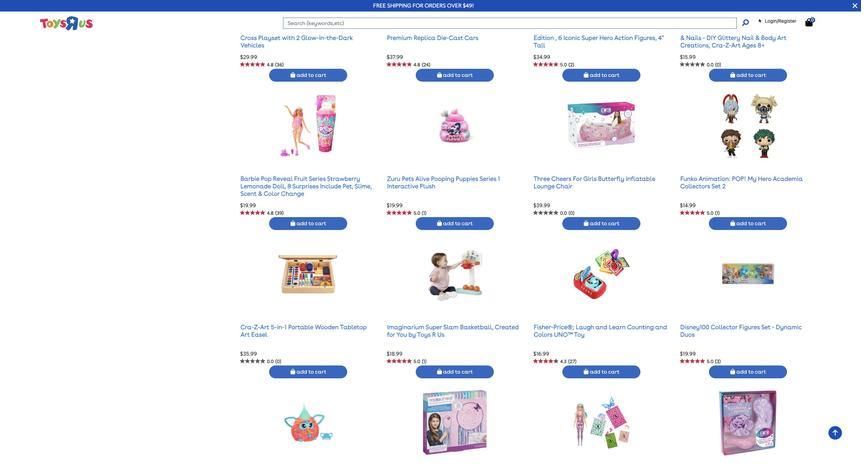 Task type: locate. For each thing, give the bounding box(es) containing it.
cart for 100
[[462, 72, 473, 78]]

tattoos
[[789, 27, 812, 34]]

0.0 (0) for sparkle:
[[707, 62, 721, 68]]

ages
[[742, 42, 756, 49]]

0.0 down chair
[[560, 211, 567, 216]]

super
[[582, 34, 598, 41], [426, 324, 442, 331]]

add to cart button for glow
[[269, 69, 347, 82]]

0.0 (0)
[[707, 62, 721, 68], [560, 211, 574, 216], [267, 359, 281, 365]]

cra- down the diy
[[712, 42, 725, 49]]

1 horizontal spatial 2
[[722, 183, 726, 190]]

1 horizontal spatial in-
[[319, 34, 327, 41]]

disney100 collector figures set - dynamic duos link
[[680, 324, 802, 339]]

0 vertical spatial 1
[[498, 176, 500, 183]]

strawberry
[[327, 176, 360, 183]]

5.0 (1) down plush
[[414, 211, 426, 216]]

disney up playset
[[256, 27, 275, 34]]

(3)
[[715, 359, 721, 365]]

1 horizontal spatial 1
[[498, 176, 500, 183]]

to for my
[[748, 221, 754, 227]]

art down glittery
[[731, 42, 741, 49]]

the-
[[327, 34, 339, 41]]

disney100 collector figures set - dynamic duos image
[[720, 241, 776, 309]]

dynamic
[[776, 324, 802, 331]]

0 horizontal spatial cra-
[[240, 324, 254, 331]]

you
[[397, 332, 407, 339]]

1 horizontal spatial z-
[[725, 42, 731, 49]]

2 vertical spatial 0.0
[[267, 359, 274, 365]]

imaginarium super slam basketball, created for you by toys r us image
[[427, 241, 483, 309]]

add to cart for fruit
[[295, 221, 326, 227]]

shopping bag image for pop!
[[730, 221, 735, 226]]

add for glow
[[297, 72, 307, 78]]

created
[[495, 324, 519, 331]]

shopping bag image for hot wheels premium disney 100 bundle, 5 premium replica die-cast cars
[[437, 72, 442, 78]]

0
[[811, 17, 814, 22]]

diy
[[707, 34, 716, 41]]

shopping bag image
[[805, 18, 813, 26], [290, 72, 295, 78], [437, 72, 442, 78], [290, 221, 295, 226], [290, 369, 295, 375], [437, 369, 442, 375], [730, 369, 735, 375]]

0 vertical spatial cra-
[[712, 42, 725, 49]]

5.0 (3)
[[707, 359, 721, 365]]

0 horizontal spatial z-
[[254, 324, 260, 331]]

fisher-price®; laugh and learn counting and colors uno™ toy image
[[574, 241, 629, 309]]

series
[[309, 176, 326, 183], [480, 176, 496, 183]]

fisher-
[[534, 324, 553, 331]]

5.0 (1) for set
[[707, 211, 720, 216]]

5.0 for by
[[414, 359, 420, 365]]

barbie pop reveal fruit series strawberry lemonade doll, 8 surprises include pet, slime, scent & color change image
[[280, 92, 336, 160]]

chair
[[556, 183, 572, 190]]

2 down animation:
[[722, 183, 726, 190]]

disney
[[256, 27, 275, 34], [448, 27, 468, 34]]

funko animation: pop! my hero academia collectors set 2 link
[[680, 176, 803, 190]]

pooping
[[431, 176, 454, 183]]

0 horizontal spatial and
[[596, 324, 607, 331]]

1 horizontal spatial 0.0
[[560, 211, 567, 216]]

2 series from the left
[[480, 176, 496, 183]]

in- left portable at left
[[277, 324, 285, 331]]

shopping bag image
[[584, 72, 588, 78], [730, 72, 735, 78], [437, 221, 442, 226], [584, 221, 588, 226], [730, 221, 735, 226], [584, 369, 588, 375]]

1 vertical spatial super
[[426, 324, 442, 331]]

set inside disney100 collector figures set - dynamic duos
[[761, 324, 771, 331]]

1 vertical spatial (0)
[[569, 211, 574, 216]]

nail
[[742, 34, 754, 41]]

0 vertical spatial z-
[[725, 42, 731, 49]]

4.8 (36)
[[267, 62, 284, 68]]

to for girls
[[602, 221, 607, 227]]

1 horizontal spatial hero
[[758, 176, 771, 183]]

and left learn at the bottom
[[596, 324, 607, 331]]

4.8 (24)
[[414, 62, 430, 68]]

add for basketball,
[[443, 369, 454, 376]]

0 horizontal spatial cars
[[240, 27, 254, 34]]

theatrical
[[577, 27, 608, 34]]

5.0 for interactive
[[414, 211, 420, 216]]

plush
[[420, 183, 435, 190]]

girls
[[583, 176, 597, 183]]

shopping bag image for laugh
[[584, 369, 588, 375]]

add to cart for sparkling
[[735, 72, 766, 78]]

for
[[413, 2, 423, 9]]

4.8 left (39)
[[267, 211, 274, 216]]

shopping bag image for sparkle:
[[730, 72, 735, 78]]

0 vertical spatial -
[[703, 34, 705, 41]]

hero inside the dc comics, dc theatrical multi-pack limited edition , 6 iconic super hero action figures, 4" tall
[[599, 34, 613, 41]]

1 vertical spatial -
[[772, 324, 774, 331]]

& left nails
[[680, 34, 685, 41]]

0 horizontal spatial 1
[[285, 324, 287, 331]]

toy
[[574, 332, 585, 339]]

1 vertical spatial 0.0 (0)
[[560, 211, 574, 216]]

to for fruit
[[308, 221, 314, 227]]

1 vertical spatial hero
[[758, 176, 771, 183]]

0.0 (0) down the easel
[[267, 359, 281, 365]]

and right "counting"
[[655, 324, 667, 331]]

2 horizontal spatial 0.0 (0)
[[707, 62, 721, 68]]

1 series from the left
[[309, 176, 326, 183]]

1 vertical spatial 0.0
[[560, 211, 567, 216]]

$34.99
[[533, 54, 550, 60]]

1 horizontal spatial cars
[[464, 34, 478, 41]]

cra-z-art 5-in-1 portable wooden tabletop art easel
[[240, 324, 367, 339]]

z- up the easel
[[254, 324, 260, 331]]

to for glow
[[308, 72, 314, 78]]

cart for learn
[[608, 369, 619, 376]]

(1) for 2
[[715, 211, 720, 216]]

0.0 down creations,
[[707, 62, 714, 68]]

add to cart for theatrical
[[588, 72, 619, 78]]

portable
[[288, 324, 313, 331]]

and
[[596, 324, 607, 331], [655, 324, 667, 331]]

barbie
[[240, 176, 259, 183]]

(1) for plush
[[422, 211, 426, 216]]

0 vertical spatial super
[[582, 34, 598, 41]]

0 vertical spatial in-
[[319, 34, 327, 41]]

5.0 left (3)
[[707, 359, 713, 365]]

$14.99
[[680, 203, 696, 209]]

disney up cast
[[448, 27, 468, 34]]

1 horizontal spatial (0)
[[569, 211, 574, 216]]

hero down multi-
[[599, 34, 613, 41]]

add for sparkling
[[736, 72, 747, 78]]

0 horizontal spatial -
[[703, 34, 705, 41]]

hero
[[599, 34, 613, 41], [758, 176, 771, 183]]

1 right puppies
[[498, 176, 500, 183]]

$19.99 down interactive
[[387, 203, 403, 209]]

three cheers for girls  butterfly beauty sleep set image
[[714, 389, 782, 457]]

premium down hot
[[387, 34, 412, 41]]

4.8 left "(36)" at the left top of page
[[267, 62, 274, 68]]

zuru pets alive pooping puppies series 1 interactive plush link
[[387, 176, 500, 190]]

1 vertical spatial set
[[761, 324, 771, 331]]

series right puppies
[[480, 176, 496, 183]]

wooden
[[315, 324, 339, 331]]

None search field
[[283, 18, 749, 29]]

2 horizontal spatial (0)
[[715, 62, 721, 68]]

add to cart button for and
[[563, 366, 641, 379]]

in- down racers
[[319, 34, 327, 41]]

to for and
[[602, 369, 607, 376]]

0.0 (0) for for
[[560, 211, 574, 216]]

0 vertical spatial (0)
[[715, 62, 721, 68]]

pop!
[[732, 176, 746, 183]]

0 vertical spatial set
[[712, 183, 721, 190]]

(1)
[[422, 211, 426, 216], [715, 211, 720, 216], [422, 359, 426, 365]]

0 horizontal spatial (0)
[[275, 359, 281, 365]]

set inside funko animation: pop! my hero academia collectors set 2
[[712, 183, 721, 190]]

art up the easel
[[260, 324, 269, 331]]

100
[[469, 27, 479, 34]]

- left the diy
[[703, 34, 705, 41]]

4.3 (27)
[[560, 359, 576, 365]]

0.0 (0) down chair
[[560, 211, 574, 216]]

1 horizontal spatial super
[[582, 34, 598, 41]]

Enter Keyword or Item No. search field
[[283, 18, 737, 29]]

set right figures
[[761, 324, 771, 331]]

5.0 for edition
[[560, 62, 567, 68]]

1 horizontal spatial 0.0 (0)
[[560, 211, 574, 216]]

0 vertical spatial 0.0
[[707, 62, 714, 68]]

$29.99
[[240, 54, 257, 60]]

shopping bag image for cra-z-art 5-in-1 portable wooden tabletop art easel
[[290, 369, 295, 375]]

0 link
[[805, 17, 819, 27]]

$19.99 down scent
[[240, 203, 256, 209]]

0 horizontal spatial 2
[[296, 34, 300, 41]]

z- inside cra-z-art 5-in-1 portable wooden tabletop art easel
[[254, 324, 260, 331]]

0 horizontal spatial series
[[309, 176, 326, 183]]

cart
[[315, 72, 326, 78], [462, 72, 473, 78], [608, 72, 619, 78], [755, 72, 766, 78], [315, 221, 326, 227], [462, 221, 473, 227], [608, 221, 619, 227], [755, 221, 766, 227], [315, 369, 326, 376], [462, 369, 473, 376], [608, 369, 619, 376], [755, 369, 766, 376]]

hero inside funko animation: pop! my hero academia collectors set 2
[[758, 176, 771, 183]]

0 horizontal spatial hero
[[599, 34, 613, 41]]

2 down glow
[[296, 34, 300, 41]]

set down animation:
[[712, 183, 721, 190]]

add to cart button for 5-
[[269, 366, 347, 379]]

2 vertical spatial (0)
[[275, 359, 281, 365]]

login/register
[[765, 18, 796, 24]]

5.0 down plush
[[414, 211, 420, 216]]

bundle,
[[480, 27, 502, 34]]

1 horizontal spatial disney
[[448, 27, 468, 34]]

2 horizontal spatial 0.0
[[707, 62, 714, 68]]

5.0 (1) for by
[[414, 359, 426, 365]]

cast
[[449, 34, 463, 41]]

lounge
[[534, 183, 555, 190]]

super up r
[[426, 324, 442, 331]]

8+
[[758, 42, 765, 49]]

,
[[555, 34, 557, 41]]

1 horizontal spatial and
[[655, 324, 667, 331]]

1 vertical spatial z-
[[254, 324, 260, 331]]

super down theatrical
[[582, 34, 598, 41]]

funko
[[680, 176, 697, 183]]

funko animation: pop! my hero academia collectors set 2 image
[[714, 92, 782, 160]]

hero right the my
[[758, 176, 771, 183]]

learn
[[609, 324, 626, 331]]

add for my
[[736, 221, 747, 227]]

0 horizontal spatial &
[[258, 190, 262, 197]]

0 horizontal spatial in-
[[277, 324, 285, 331]]

cra- up the easel
[[240, 324, 254, 331]]

cars inside cars disney pixar glow racers launch criss- cross playset with 2 glow-in-the-dark vehicles
[[240, 27, 254, 34]]

1 horizontal spatial series
[[480, 176, 496, 183]]

1 horizontal spatial set
[[761, 324, 771, 331]]

1 vertical spatial cra-
[[240, 324, 254, 331]]

2 disney from the left
[[448, 27, 468, 34]]

surprises
[[292, 183, 319, 190]]

series up surprises
[[309, 176, 326, 183]]

& up 8+
[[755, 34, 760, 41]]

art left the easel
[[240, 332, 250, 339]]

interactive
[[387, 183, 418, 190]]

2 horizontal spatial &
[[755, 34, 760, 41]]

1 vertical spatial 1
[[285, 324, 287, 331]]

super inside the dc comics, dc theatrical multi-pack limited edition , 6 iconic super hero action figures, 4" tall
[[582, 34, 598, 41]]

easel
[[251, 332, 267, 339]]

$15.99
[[680, 54, 696, 60]]

(0)
[[715, 62, 721, 68], [569, 211, 574, 216], [275, 359, 281, 365]]

5.0 (1) down toys
[[414, 359, 426, 365]]

slam
[[443, 324, 458, 331]]

body
[[761, 34, 776, 41]]

playset
[[258, 34, 280, 41]]

add for set
[[736, 369, 747, 376]]

1 vertical spatial 2
[[722, 183, 726, 190]]

5.0 left (2)
[[560, 62, 567, 68]]

0.0 (0) down creations,
[[707, 62, 721, 68]]

add for pooping
[[443, 221, 454, 227]]

add to cart for my
[[735, 221, 766, 227]]

- left dynamic
[[772, 324, 774, 331]]

academia
[[773, 176, 803, 183]]

shopping bag image for barbie pop reveal fruit series strawberry lemonade doll, 8 surprises include pet, slime, scent & color change
[[290, 221, 295, 226]]

-
[[703, 34, 705, 41], [772, 324, 774, 331]]

0 vertical spatial hero
[[599, 34, 613, 41]]

2 horizontal spatial $19.99
[[680, 351, 696, 358]]

shimmer 'n sparkle: sparkling glitter tattoos & nails - diy glittery nail & body art creations, cra-z-art ages 8+
[[680, 27, 812, 49]]

5.0 (1) down the collectors
[[707, 211, 720, 216]]

2 inside funko animation: pop! my hero academia collectors set 2
[[722, 183, 726, 190]]

4.8 for doll,
[[267, 211, 274, 216]]

0 vertical spatial 0.0 (0)
[[707, 62, 721, 68]]

1 horizontal spatial &
[[680, 34, 685, 41]]

cars up cross on the top of the page
[[240, 27, 254, 34]]

1 horizontal spatial $19.99
[[387, 203, 403, 209]]

5.0 down the collectors
[[707, 211, 713, 216]]

replica
[[414, 34, 435, 41]]

0 horizontal spatial 0.0
[[267, 359, 274, 365]]

z- down glittery
[[725, 42, 731, 49]]

0 horizontal spatial $19.99
[[240, 203, 256, 209]]

add to cart for pooping
[[442, 221, 473, 227]]

add to cart button for pooping
[[416, 217, 494, 230]]

to
[[308, 72, 314, 78], [455, 72, 460, 78], [602, 72, 607, 78], [748, 72, 754, 78], [308, 221, 314, 227], [455, 221, 460, 227], [602, 221, 607, 227], [748, 221, 754, 227], [308, 369, 314, 376], [455, 369, 460, 376], [602, 369, 607, 376], [748, 369, 754, 376]]

$19.99 down duos
[[680, 351, 696, 358]]

add to cart for and
[[588, 369, 619, 376]]

close button image
[[853, 2, 857, 10]]

cart for hero
[[755, 221, 766, 227]]

premium up die-
[[422, 27, 447, 34]]

add to cart button
[[269, 69, 347, 82], [416, 69, 494, 82], [563, 69, 641, 82], [709, 69, 787, 82], [269, 217, 347, 230], [416, 217, 494, 230], [563, 217, 641, 230], [709, 217, 787, 230], [269, 366, 347, 379], [416, 366, 494, 379], [563, 366, 641, 379], [709, 366, 787, 379]]

4.8 for cross
[[267, 62, 274, 68]]

cra- inside cra-z-art 5-in-1 portable wooden tabletop art easel
[[240, 324, 254, 331]]

cars down 100
[[464, 34, 478, 41]]

0 horizontal spatial 0.0 (0)
[[267, 359, 281, 365]]

0 horizontal spatial set
[[712, 183, 721, 190]]

0.0 down the easel
[[267, 359, 274, 365]]

cart for glitter
[[755, 72, 766, 78]]

with
[[282, 34, 295, 41]]

0 horizontal spatial disney
[[256, 27, 275, 34]]

2 inside cars disney pixar glow racers launch criss- cross playset with 2 glow-in-the-dark vehicles
[[296, 34, 300, 41]]

1 horizontal spatial premium
[[422, 27, 447, 34]]

z- inside shimmer 'n sparkle: sparkling glitter tattoos & nails - diy glittery nail & body art creations, cra-z-art ages 8+
[[725, 42, 731, 49]]

5.0 down by
[[414, 359, 420, 365]]

1 and from the left
[[596, 324, 607, 331]]

0 vertical spatial 2
[[296, 34, 300, 41]]

shopping bag image for alive
[[437, 221, 442, 226]]

2 vertical spatial 0.0 (0)
[[267, 359, 281, 365]]

add to cart for glow
[[295, 72, 326, 78]]

add for and
[[590, 369, 600, 376]]

4.8
[[267, 62, 274, 68], [414, 62, 420, 68], [267, 211, 274, 216]]

1 horizontal spatial cra-
[[712, 42, 725, 49]]

1 right 5-
[[285, 324, 287, 331]]

$16.99
[[533, 351, 549, 358]]

$37.99
[[387, 54, 403, 60]]

add to cart button for girls
[[563, 217, 641, 230]]

shimmer 'n sparkle: sparkling glitter tattoos & nails - diy glittery nail & body art creations, cra-z-art ages 8+ image
[[714, 0, 782, 11]]

change
[[281, 190, 304, 197]]

imaginarium super slam basketball, created for you by toys r us
[[387, 324, 519, 339]]

4.8 left the (24)
[[414, 62, 420, 68]]

(0) for art
[[275, 359, 281, 365]]

1 horizontal spatial -
[[772, 324, 774, 331]]

cart for series
[[315, 221, 326, 227]]

add to cart for disney
[[442, 72, 473, 78]]

0 horizontal spatial super
[[426, 324, 442, 331]]

1 disney from the left
[[256, 27, 275, 34]]

& down lemonade
[[258, 190, 262, 197]]

1 vertical spatial in-
[[277, 324, 285, 331]]

add to cart button for sparkling
[[709, 69, 787, 82]]

nails
[[686, 34, 701, 41]]



Task type: vqa. For each thing, say whether or not it's contained in the screenshot.
bottom our
no



Task type: describe. For each thing, give the bounding box(es) containing it.
add to cart button for set
[[709, 366, 787, 379]]

cars disney pixar glow racers launch criss-cross playset with 2 glow-in-the-dark vehicles image
[[280, 0, 336, 11]]

glow-
[[301, 34, 319, 41]]

us
[[437, 332, 444, 339]]

disney100 collector figures set - dynamic duos
[[680, 324, 802, 339]]

add for girls
[[590, 221, 600, 227]]

collector
[[711, 324, 738, 331]]

add to cart for basketball,
[[442, 369, 473, 376]]

orders
[[425, 2, 446, 9]]

tabletop
[[340, 324, 367, 331]]

add for fruit
[[297, 221, 307, 227]]

creations,
[[680, 42, 710, 49]]

barbie color reveal doll with 6 surprises, rainbow galaxy series-style may vary image
[[574, 389, 629, 457]]

cart for racers
[[315, 72, 326, 78]]

to for set
[[748, 369, 754, 376]]

to for pooping
[[455, 221, 460, 227]]

to for theatrical
[[602, 72, 607, 78]]

cart for puppies
[[462, 221, 473, 227]]

for
[[387, 332, 395, 339]]

fruit
[[294, 176, 307, 183]]

shipping
[[387, 2, 411, 9]]

(1) for toys
[[422, 359, 426, 365]]

add to cart button for theatrical
[[563, 69, 641, 82]]

5.0 for set
[[707, 211, 713, 216]]

cart for in-
[[315, 369, 326, 376]]

animation:
[[699, 176, 730, 183]]

hot wheels premium disney 100 bundle, 5 premium replica die-cast cars link
[[387, 27, 507, 41]]

cheers
[[551, 176, 571, 183]]

2 and from the left
[[655, 324, 667, 331]]

free shipping for orders over $49!
[[373, 2, 474, 9]]

4.8 (39)
[[267, 211, 284, 216]]

slime,
[[355, 183, 372, 190]]

comics,
[[544, 27, 567, 34]]

0.0 for for
[[560, 211, 567, 216]]

counting
[[627, 324, 654, 331]]

add to cart button for basketball,
[[416, 366, 494, 379]]

cars inside the hot wheels premium disney 100 bundle, 5 premium replica die-cast cars
[[464, 34, 478, 41]]

dc comics, dc theatrical multi-pack limited edition , 6 iconic super hero action figures, 4" tall
[[534, 27, 664, 49]]

4.8 for premium
[[414, 62, 420, 68]]

add to cart for 5-
[[295, 369, 326, 376]]

cart for multi-
[[608, 72, 619, 78]]

shimmer 'n sparkle: sparkling glitter tattoos & nails - diy glittery nail & body art creations, cra-z-art ages 8+ link
[[680, 27, 812, 49]]

- inside disney100 collector figures set - dynamic duos
[[772, 324, 774, 331]]

collectors
[[680, 183, 710, 190]]

cars disney pixar glow racers launch criss- cross playset with 2 glow-in-the-dark vehicles link
[[240, 27, 370, 49]]

laugh
[[576, 324, 594, 331]]

vehicles
[[240, 42, 264, 49]]

4.3
[[560, 359, 567, 365]]

cra- inside shimmer 'n sparkle: sparkling glitter tattoos & nails - diy glittery nail & body art creations, cra-z-art ages 8+
[[712, 42, 725, 49]]

4"
[[658, 34, 664, 41]]

hot wheels premium disney 100 bundle, 5 premium replica die-cast cars image
[[427, 0, 483, 11]]

fisher-price®; laugh and learn counting and colors uno™ toy link
[[534, 324, 667, 339]]

shopping bag image for for
[[584, 221, 588, 226]]

hot wheels premium disney 100 bundle, 5 premium replica die-cast cars
[[387, 27, 507, 41]]

figures
[[739, 324, 760, 331]]

0.0 for sparkle:
[[707, 62, 714, 68]]

1 inside the "zuru pets alive pooping puppies series 1 interactive plush"
[[498, 176, 500, 183]]

three cheers for girls  butterfly inflatable lounge chair
[[534, 176, 655, 190]]

login/register button
[[758, 18, 796, 24]]

1 inside cra-z-art 5-in-1 portable wooden tabletop art easel
[[285, 324, 287, 331]]

funko animation: pop! my hero academia collectors set 2
[[680, 176, 803, 190]]

add for disney
[[443, 72, 454, 78]]

to for sparkling
[[748, 72, 754, 78]]

puppies
[[456, 176, 478, 183]]

(0) for for
[[569, 211, 574, 216]]

color
[[264, 190, 280, 197]]

$39.99
[[533, 203, 550, 209]]

limited
[[642, 27, 663, 34]]

free
[[373, 2, 386, 9]]

series inside the barbie pop reveal fruit series strawberry lemonade doll, 8 surprises include pet, slime, scent & color change
[[309, 176, 326, 183]]

imaginarium
[[387, 324, 424, 331]]

to for 5-
[[308, 369, 314, 376]]

'n
[[707, 27, 712, 34]]

dark
[[339, 34, 353, 41]]

furby interactive toy, coral image
[[280, 389, 336, 457]]

edition
[[534, 34, 554, 41]]

5
[[503, 27, 507, 34]]

toys r us image
[[40, 16, 94, 31]]

criss-
[[354, 27, 370, 34]]

shopping bag image for dc
[[584, 72, 588, 78]]

shopping bag image inside the 0 link
[[805, 18, 813, 26]]

colors
[[534, 332, 552, 339]]

shopping bag image for cars disney pixar glow racers launch criss- cross playset with 2 glow-in-the-dark vehicles
[[290, 72, 295, 78]]

dc comics, dc theatrical multi-pack limited edition , 6 iconic super hero action figures, 4" tall link
[[534, 27, 664, 49]]

to for basketball,
[[455, 369, 460, 376]]

5-
[[271, 324, 277, 331]]

(0) for sparkle:
[[715, 62, 721, 68]]

r
[[432, 332, 436, 339]]

0 horizontal spatial premium
[[387, 34, 412, 41]]

dc
[[568, 27, 576, 34]]

action
[[614, 34, 633, 41]]

free shipping for orders over $49! link
[[373, 2, 474, 9]]

0.0 (0) for art
[[267, 359, 281, 365]]

cart for -
[[755, 369, 766, 376]]

barbie pop reveal fruit series strawberry lemonade doll, 8 surprises include pet, slime, scent & color change link
[[240, 176, 372, 197]]

disney inside cars disney pixar glow racers launch criss- cross playset with 2 glow-in-the-dark vehicles
[[256, 27, 275, 34]]

glitter
[[769, 27, 788, 34]]

add to cart button for fruit
[[269, 217, 347, 230]]

toys
[[417, 332, 431, 339]]

cra-z-art 5-in-1 portable wooden tabletop art easel link
[[240, 324, 367, 339]]

shimmer
[[680, 27, 705, 34]]

disney inside the hot wheels premium disney 100 bundle, 5 premium replica die-cast cars
[[448, 27, 468, 34]]

$19.99 for barbie pop reveal fruit series strawberry lemonade doll, 8 surprises include pet, slime, scent & color change
[[240, 203, 256, 209]]

zuru
[[387, 176, 400, 183]]

add to cart for set
[[735, 369, 766, 376]]

cart for created
[[462, 369, 473, 376]]

shopping bag image for disney100 collector figures set - dynamic duos
[[730, 369, 735, 375]]

butterfly
[[598, 176, 624, 183]]

shopping bag image for imaginarium super slam basketball, created for you by toys r us
[[437, 369, 442, 375]]

art down glitter
[[777, 34, 786, 41]]

doll,
[[272, 183, 286, 190]]

duos
[[680, 332, 695, 339]]

add to cart button for disney
[[416, 69, 494, 82]]

tall
[[534, 42, 545, 49]]

0.0 for art
[[267, 359, 274, 365]]

iconic
[[563, 34, 580, 41]]

add for theatrical
[[590, 72, 600, 78]]

& inside the barbie pop reveal fruit series strawberry lemonade doll, 8 surprises include pet, slime, scent & color change
[[258, 190, 262, 197]]

dc comics, dc theatrical multi-pack limited edition , 6 iconic super hero action figures, 4" tall image
[[574, 0, 629, 11]]

pets
[[402, 176, 414, 183]]

- inside shimmer 'n sparkle: sparkling glitter tattoos & nails - diy glittery nail & body art creations, cra-z-art ages 8+
[[703, 34, 705, 41]]

sparkle:
[[714, 27, 738, 34]]

cra-z-art 5-in-1 portable wooden tabletop art easel image
[[274, 241, 342, 309]]

super inside imaginarium super slam basketball, created for you by toys r us
[[426, 324, 442, 331]]

add for 5-
[[297, 369, 307, 376]]

pack
[[627, 27, 641, 34]]

5.0 (1) for interactive
[[414, 211, 426, 216]]

cross
[[240, 34, 257, 41]]

pet,
[[343, 183, 353, 190]]

cart for butterfly
[[608, 221, 619, 227]]

(36)
[[275, 62, 284, 68]]

(27)
[[568, 359, 576, 365]]

for
[[573, 176, 582, 183]]

pop
[[261, 176, 272, 183]]

series inside the "zuru pets alive pooping puppies series 1 interactive plush"
[[480, 176, 496, 183]]

$19.99 for zuru pets alive pooping puppies series 1 interactive plush
[[387, 203, 403, 209]]

wheels
[[399, 27, 420, 34]]

dc
[[534, 27, 543, 34]]

in- inside cra-z-art 5-in-1 portable wooden tabletop art easel
[[277, 324, 285, 331]]

in- inside cars disney pixar glow racers launch criss- cross playset with 2 glow-in-the-dark vehicles
[[319, 34, 327, 41]]

$35.99
[[240, 351, 257, 358]]

zuru pets alive pooping puppies series 1 interactive plush image
[[427, 92, 483, 160]]

add to cart for girls
[[588, 221, 619, 227]]

to for disney
[[455, 72, 460, 78]]

three cheers for girls  butterfly inflatable lounge chair image
[[568, 92, 636, 160]]

add to cart button for my
[[709, 217, 787, 230]]

include
[[320, 183, 341, 190]]

$19.99 for disney100 collector figures set - dynamic duos
[[680, 351, 696, 358]]

make it real  diy dreamcatcher image
[[421, 389, 489, 457]]



